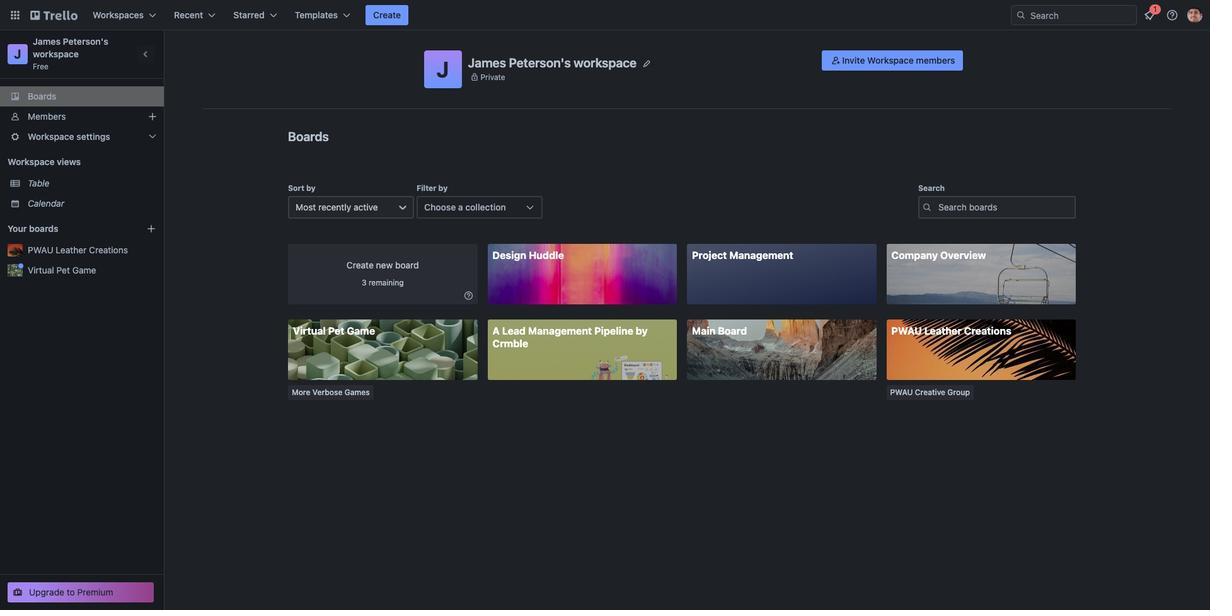 Task type: locate. For each thing, give the bounding box(es) containing it.
design huddle
[[493, 250, 564, 261]]

j left james peterson's workspace free
[[14, 47, 21, 61]]

1 horizontal spatial pwau leather creations
[[892, 325, 1012, 337]]

by for sort by
[[306, 183, 316, 193]]

0 vertical spatial sm image
[[830, 54, 843, 67]]

james peterson's workspace free
[[33, 36, 111, 71]]

0 horizontal spatial pet
[[57, 265, 70, 276]]

create inside button
[[373, 9, 401, 20]]

pwau leather creations down your boards with 2 items element
[[28, 245, 128, 255]]

a
[[458, 202, 463, 212]]

1 horizontal spatial boards
[[288, 129, 329, 144]]

workspace down members
[[28, 131, 74, 142]]

3
[[362, 278, 367, 288]]

0 horizontal spatial game
[[72, 265, 96, 276]]

0 vertical spatial james
[[33, 36, 61, 47]]

pet down your boards with 2 items element
[[57, 265, 70, 276]]

1 horizontal spatial peterson's
[[509, 55, 571, 70]]

create new board
[[347, 260, 419, 271]]

virtual pet game down 3
[[293, 325, 375, 337]]

peterson's
[[63, 36, 108, 47], [509, 55, 571, 70]]

design
[[493, 250, 527, 261]]

by right sort
[[306, 183, 316, 193]]

1 horizontal spatial virtual
[[293, 325, 326, 337]]

1 notification image
[[1143, 8, 1158, 23]]

leather up creative
[[925, 325, 962, 337]]

peterson's inside james peterson's workspace free
[[63, 36, 108, 47]]

choose
[[424, 202, 456, 212]]

1 horizontal spatial management
[[730, 250, 794, 261]]

james inside james peterson's workspace free
[[33, 36, 61, 47]]

virtual pet game link down your boards with 2 items element
[[28, 264, 156, 277]]

0 horizontal spatial peterson's
[[63, 36, 108, 47]]

game down 3
[[347, 325, 375, 337]]

1 vertical spatial workspace
[[28, 131, 74, 142]]

search image
[[1016, 10, 1027, 20]]

virtual pet game link
[[28, 264, 156, 277], [288, 320, 478, 380]]

0 vertical spatial peterson's
[[63, 36, 108, 47]]

j for the j button
[[437, 56, 449, 82]]

upgrade to premium
[[29, 587, 113, 598]]

pwau leather creations link up group
[[887, 320, 1076, 380]]

0 horizontal spatial virtual pet game
[[28, 265, 96, 276]]

boards
[[28, 91, 56, 102], [288, 129, 329, 144]]

1 vertical spatial management
[[528, 325, 592, 337]]

a lead management pipeline by crmble link
[[488, 320, 677, 380]]

free
[[33, 62, 49, 71]]

virtual up more
[[293, 325, 326, 337]]

creations
[[89, 245, 128, 255], [965, 325, 1012, 337]]

0 vertical spatial boards
[[28, 91, 56, 102]]

sm image inside invite workspace members button
[[830, 54, 843, 67]]

j inside j link
[[14, 47, 21, 61]]

new
[[376, 260, 393, 271]]

1 vertical spatial creations
[[965, 325, 1012, 337]]

workspaces button
[[85, 5, 164, 25]]

1 horizontal spatial james
[[468, 55, 506, 70]]

0 horizontal spatial sm image
[[463, 289, 475, 302]]

0 horizontal spatial pwau leather creations link
[[28, 244, 156, 257]]

0 vertical spatial virtual pet game link
[[28, 264, 156, 277]]

workspace inside "popup button"
[[28, 131, 74, 142]]

by right pipeline
[[636, 325, 648, 337]]

workspace up free
[[33, 49, 79, 59]]

workspace for settings
[[28, 131, 74, 142]]

1 horizontal spatial by
[[439, 183, 448, 193]]

sm image
[[830, 54, 843, 67], [463, 289, 475, 302]]

james peterson's workspace
[[468, 55, 637, 70]]

creations down your boards with 2 items element
[[89, 245, 128, 255]]

pet
[[57, 265, 70, 276], [328, 325, 345, 337]]

pet up more verbose games
[[328, 325, 345, 337]]

verbose
[[313, 388, 343, 397]]

company overview link
[[887, 244, 1076, 305]]

0 vertical spatial leather
[[56, 245, 87, 255]]

0 horizontal spatial management
[[528, 325, 592, 337]]

boards up sort by
[[288, 129, 329, 144]]

recently
[[318, 202, 351, 212]]

workspace for james peterson's workspace
[[574, 55, 637, 70]]

1 vertical spatial virtual pet game link
[[288, 320, 478, 380]]

management right project on the right top of the page
[[730, 250, 794, 261]]

1 vertical spatial create
[[347, 260, 374, 271]]

virtual down boards at the left of page
[[28, 265, 54, 276]]

private
[[481, 72, 506, 82]]

filter
[[417, 183, 437, 193]]

design huddle link
[[488, 244, 677, 305]]

1 vertical spatial peterson's
[[509, 55, 571, 70]]

1 vertical spatial pwau leather creations link
[[887, 320, 1076, 380]]

workspace
[[33, 49, 79, 59], [574, 55, 637, 70]]

add board image
[[146, 224, 156, 234]]

create
[[373, 9, 401, 20], [347, 260, 374, 271]]

leather down your boards with 2 items element
[[56, 245, 87, 255]]

workspaces
[[93, 9, 144, 20]]

Search field
[[1027, 6, 1137, 25]]

workspace up table
[[8, 156, 55, 167]]

pwau leather creations link down your boards with 2 items element
[[28, 244, 156, 257]]

0 vertical spatial virtual pet game
[[28, 265, 96, 276]]

1 vertical spatial boards
[[288, 129, 329, 144]]

0 vertical spatial pwau leather creations link
[[28, 244, 156, 257]]

views
[[57, 156, 81, 167]]

virtual pet game link up games
[[288, 320, 478, 380]]

sort by
[[288, 183, 316, 193]]

james up free
[[33, 36, 61, 47]]

workspace for views
[[8, 156, 55, 167]]

1 vertical spatial virtual
[[293, 325, 326, 337]]

members
[[28, 111, 66, 122]]

1 horizontal spatial pet
[[328, 325, 345, 337]]

0 vertical spatial pwau leather creations
[[28, 245, 128, 255]]

0 horizontal spatial workspace
[[33, 49, 79, 59]]

j left 'private' on the top of page
[[437, 56, 449, 82]]

virtual pet game
[[28, 265, 96, 276], [293, 325, 375, 337]]

active
[[354, 202, 378, 212]]

a lead management pipeline by crmble
[[493, 325, 648, 349]]

virtual pet game down your boards with 2 items element
[[28, 265, 96, 276]]

james peterson (jamespeterson93) image
[[1188, 8, 1203, 23]]

1 vertical spatial sm image
[[463, 289, 475, 302]]

templates
[[295, 9, 338, 20]]

james
[[33, 36, 61, 47], [468, 55, 506, 70]]

1 horizontal spatial workspace
[[574, 55, 637, 70]]

creations down 'company overview' link
[[965, 325, 1012, 337]]

more verbose games
[[292, 388, 370, 397]]

management right the "lead"
[[528, 325, 592, 337]]

j inside the j button
[[437, 56, 449, 82]]

2 horizontal spatial by
[[636, 325, 648, 337]]

create for create
[[373, 9, 401, 20]]

by inside a lead management pipeline by crmble
[[636, 325, 648, 337]]

game down your boards with 2 items element
[[72, 265, 96, 276]]

boards up members
[[28, 91, 56, 102]]

game
[[72, 265, 96, 276], [347, 325, 375, 337]]

0 vertical spatial virtual
[[28, 265, 54, 276]]

2 vertical spatial pwau
[[891, 388, 913, 397]]

by
[[306, 183, 316, 193], [439, 183, 448, 193], [636, 325, 648, 337]]

0 vertical spatial creations
[[89, 245, 128, 255]]

1 horizontal spatial game
[[347, 325, 375, 337]]

pwau leather creations up group
[[892, 325, 1012, 337]]

pwau
[[28, 245, 53, 255], [892, 325, 922, 337], [891, 388, 913, 397]]

0 horizontal spatial creations
[[89, 245, 128, 255]]

leather
[[56, 245, 87, 255], [925, 325, 962, 337]]

by for filter by
[[439, 183, 448, 193]]

pwau leather creations
[[28, 245, 128, 255], [892, 325, 1012, 337]]

j button
[[424, 50, 462, 88]]

j link
[[8, 44, 28, 64]]

0 horizontal spatial j
[[14, 47, 21, 61]]

group
[[948, 388, 970, 397]]

1 vertical spatial pwau
[[892, 325, 922, 337]]

lead
[[502, 325, 526, 337]]

0 horizontal spatial pwau leather creations
[[28, 245, 128, 255]]

1 vertical spatial virtual pet game
[[293, 325, 375, 337]]

james up 'private' on the top of page
[[468, 55, 506, 70]]

settings
[[76, 131, 110, 142]]

1 horizontal spatial virtual pet game link
[[288, 320, 478, 380]]

virtual
[[28, 265, 54, 276], [293, 325, 326, 337]]

1 horizontal spatial virtual pet game
[[293, 325, 375, 337]]

1 vertical spatial pwau leather creations
[[892, 325, 1012, 337]]

0 vertical spatial workspace
[[868, 55, 914, 66]]

1 horizontal spatial leather
[[925, 325, 962, 337]]

workspace
[[868, 55, 914, 66], [28, 131, 74, 142], [8, 156, 55, 167]]

1 vertical spatial james
[[468, 55, 506, 70]]

workspace for james peterson's workspace free
[[33, 49, 79, 59]]

workspace inside james peterson's workspace free
[[33, 49, 79, 59]]

by right filter on the left top
[[439, 183, 448, 193]]

1 horizontal spatial j
[[437, 56, 449, 82]]

1 horizontal spatial sm image
[[830, 54, 843, 67]]

1 horizontal spatial pwau leather creations link
[[887, 320, 1076, 380]]

workspace right invite
[[868, 55, 914, 66]]

board
[[718, 325, 747, 337]]

2 vertical spatial workspace
[[8, 156, 55, 167]]

0 vertical spatial create
[[373, 9, 401, 20]]

project management
[[692, 250, 794, 261]]

0 horizontal spatial by
[[306, 183, 316, 193]]

a
[[493, 325, 500, 337]]

0 horizontal spatial james
[[33, 36, 61, 47]]

workspace down 'primary' element
[[574, 55, 637, 70]]

pwau leather creations link
[[28, 244, 156, 257], [887, 320, 1076, 380]]



Task type: vqa. For each thing, say whether or not it's contained in the screenshot.
top sm icon
no



Task type: describe. For each thing, give the bounding box(es) containing it.
games
[[345, 388, 370, 397]]

huddle
[[529, 250, 564, 261]]

table
[[28, 178, 49, 189]]

0 vertical spatial management
[[730, 250, 794, 261]]

members
[[916, 55, 956, 66]]

creative
[[915, 388, 946, 397]]

members link
[[0, 107, 164, 127]]

0 horizontal spatial boards
[[28, 91, 56, 102]]

overview
[[941, 250, 987, 261]]

workspace inside button
[[868, 55, 914, 66]]

premium
[[77, 587, 113, 598]]

Search text field
[[919, 196, 1076, 219]]

sort
[[288, 183, 304, 193]]

1 vertical spatial game
[[347, 325, 375, 337]]

table link
[[28, 177, 156, 190]]

james for james peterson's workspace
[[468, 55, 506, 70]]

company
[[892, 250, 938, 261]]

main board
[[692, 325, 747, 337]]

0 horizontal spatial virtual pet game link
[[28, 264, 156, 277]]

boards
[[29, 223, 58, 234]]

crmble
[[493, 338, 529, 349]]

your boards with 2 items element
[[8, 221, 127, 236]]

pipeline
[[595, 325, 634, 337]]

0 horizontal spatial virtual
[[28, 265, 54, 276]]

collection
[[466, 202, 506, 212]]

create for create new board
[[347, 260, 374, 271]]

invite workspace members button
[[822, 50, 963, 71]]

choose a collection button
[[417, 196, 543, 219]]

calendar link
[[28, 197, 156, 210]]

to
[[67, 587, 75, 598]]

1 vertical spatial leather
[[925, 325, 962, 337]]

main
[[692, 325, 716, 337]]

more
[[292, 388, 311, 397]]

most
[[296, 202, 316, 212]]

0 vertical spatial pet
[[57, 265, 70, 276]]

starred
[[233, 9, 265, 20]]

pwau inside the pwau creative group button
[[891, 388, 913, 397]]

workspace settings button
[[0, 127, 164, 147]]

j for j link
[[14, 47, 21, 61]]

recent
[[174, 9, 203, 20]]

pwau creative group button
[[887, 385, 974, 400]]

main board link
[[687, 320, 877, 380]]

0 vertical spatial pwau
[[28, 245, 53, 255]]

create button
[[366, 5, 409, 25]]

0 horizontal spatial leather
[[56, 245, 87, 255]]

search
[[919, 183, 945, 193]]

1 vertical spatial pet
[[328, 325, 345, 337]]

templates button
[[287, 5, 358, 25]]

peterson's for james peterson's workspace free
[[63, 36, 108, 47]]

workspace settings
[[28, 131, 110, 142]]

most recently active
[[296, 202, 378, 212]]

company overview
[[892, 250, 987, 261]]

remaining
[[369, 278, 404, 288]]

workspace navigation collapse icon image
[[137, 45, 155, 63]]

your boards
[[8, 223, 58, 234]]

upgrade to premium link
[[8, 583, 154, 603]]

back to home image
[[30, 5, 78, 25]]

workspace views
[[8, 156, 81, 167]]

project management link
[[687, 244, 877, 305]]

primary element
[[0, 0, 1211, 30]]

upgrade
[[29, 587, 64, 598]]

james for james peterson's workspace free
[[33, 36, 61, 47]]

more verbose games button
[[288, 385, 374, 400]]

starred button
[[226, 5, 285, 25]]

calendar
[[28, 198, 64, 209]]

boards link
[[0, 86, 164, 107]]

filter by
[[417, 183, 448, 193]]

project
[[692, 250, 727, 261]]

your
[[8, 223, 27, 234]]

management inside a lead management pipeline by crmble
[[528, 325, 592, 337]]

pwau creative group
[[891, 388, 970, 397]]

recent button
[[166, 5, 223, 25]]

board
[[395, 260, 419, 271]]

james peterson's workspace link
[[33, 36, 111, 59]]

1 horizontal spatial creations
[[965, 325, 1012, 337]]

invite
[[843, 55, 865, 66]]

0 vertical spatial game
[[72, 265, 96, 276]]

open information menu image
[[1167, 9, 1179, 21]]

3 remaining
[[362, 278, 404, 288]]

invite workspace members
[[843, 55, 956, 66]]

peterson's for james peterson's workspace
[[509, 55, 571, 70]]

choose a collection
[[424, 202, 506, 212]]



